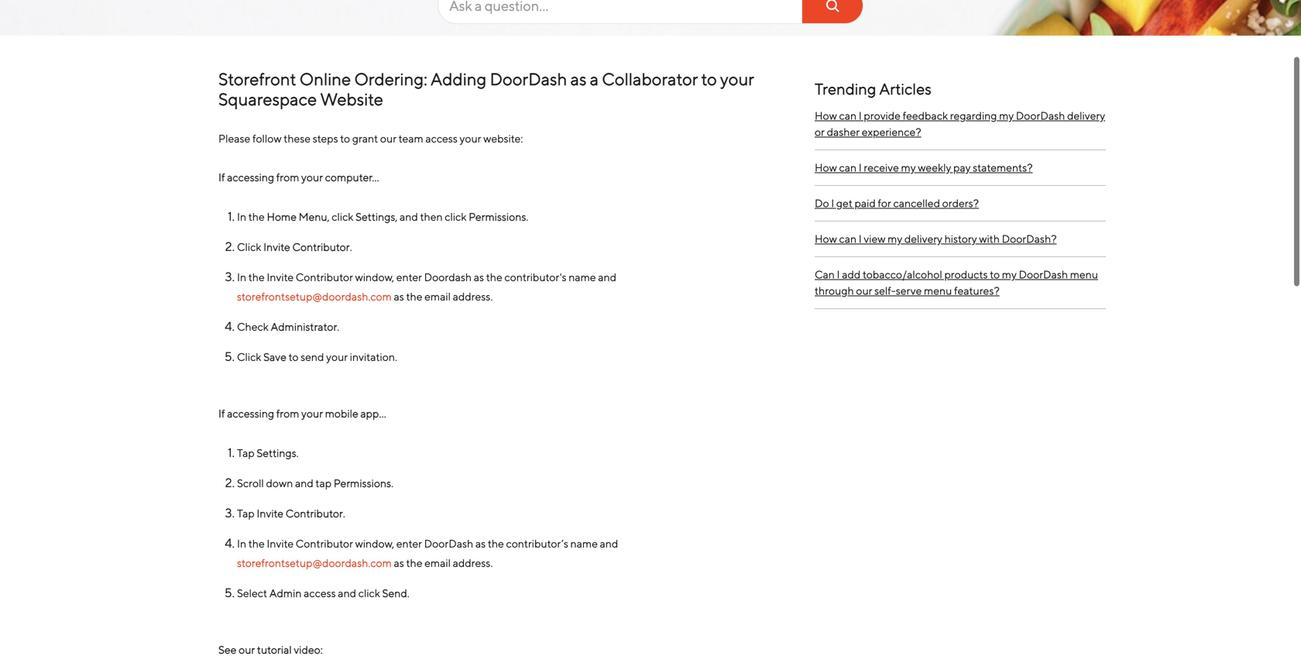 Task type: locate. For each thing, give the bounding box(es) containing it.
accessing
[[227, 171, 274, 184], [227, 407, 274, 420]]

to inside can i add tobacco/alcohol products to my doordash menu through our self-serve menu features?
[[990, 268, 1000, 281]]

1 vertical spatial if
[[218, 407, 225, 420]]

1 vertical spatial can
[[839, 161, 857, 174]]

.
[[526, 210, 529, 223], [350, 241, 352, 253], [337, 320, 339, 333], [296, 447, 299, 459], [391, 477, 394, 490], [343, 507, 345, 520], [407, 587, 410, 600]]

to
[[701, 69, 717, 89], [340, 132, 350, 145], [990, 268, 1000, 281], [289, 351, 299, 363]]

1 vertical spatial in
[[237, 271, 246, 284]]

0 vertical spatial email
[[425, 290, 451, 303]]

storefrontsetup@doordash.com
[[237, 290, 392, 303], [237, 557, 392, 569]]

contributor down scroll down and tap permissions .
[[286, 507, 343, 520]]

if for if accessing from your computer...
[[218, 171, 225, 184]]

invite
[[263, 241, 290, 253], [267, 271, 294, 284], [257, 507, 284, 520], [267, 537, 294, 550]]

0 horizontal spatial access
[[304, 587, 336, 600]]

click right then
[[445, 210, 467, 223]]

name inside in the invite contributor window, enter doordash as the contributor's name and storefrontsetup@doordash.com as the email address.
[[570, 537, 598, 550]]

name for contributor's
[[569, 271, 596, 284]]

1 vertical spatial storefrontsetup@doordash.com
[[237, 557, 392, 569]]

1 horizontal spatial click
[[358, 587, 380, 600]]

3 can from the top
[[839, 232, 857, 245]]

doordash inside can i add tobacco/alcohol products to my doordash menu through our self-serve menu features?
[[1019, 268, 1068, 281]]

1 vertical spatial address.
[[453, 557, 493, 569]]

storefrontsetup@doordash.com link
[[237, 290, 392, 303], [237, 557, 392, 569]]

contributor down tap invite contributor .
[[296, 537, 353, 550]]

address. inside in the invite contributor window, enter doordash as the contributor's name and storefrontsetup@doordash.com as the email address.
[[453, 557, 493, 569]]

0 vertical spatial can
[[839, 109, 857, 122]]

collaborator
[[602, 69, 698, 89]]

i left 'view'
[[859, 232, 862, 245]]

0 vertical spatial access
[[426, 132, 458, 145]]

permissions
[[469, 210, 526, 223], [334, 477, 391, 490]]

, left then
[[395, 210, 398, 223]]

i left add
[[837, 268, 840, 281]]

access right admin
[[304, 587, 336, 600]]

1 vertical spatial permissions
[[334, 477, 391, 490]]

0 vertical spatial delivery
[[1067, 109, 1105, 122]]

2 accessing from the top
[[227, 407, 274, 420]]

as left a in the left top of the page
[[571, 69, 587, 89]]

team
[[399, 132, 423, 145]]

my down the doordash?
[[1002, 268, 1017, 281]]

delivery
[[1067, 109, 1105, 122], [905, 232, 943, 245]]

storefrontsetup@doordash.com inside in the invite contributor window, enter doordash as the contributor's name and storefrontsetup@doordash.com as the email address.
[[237, 290, 392, 303]]

email for doordash
[[425, 290, 451, 303]]

2 enter from the top
[[396, 537, 422, 550]]

accessing down please
[[227, 171, 274, 184]]

0 vertical spatial storefrontsetup@doordash.com link
[[237, 290, 392, 303]]

i for provide
[[859, 109, 862, 122]]

. down in the invite contributor window, enter doordash as the contributor's name and storefrontsetup@doordash.com as the email address.
[[407, 587, 410, 600]]

permissions right tap
[[334, 477, 391, 490]]

2 tap from the top
[[237, 507, 255, 520]]

1 storefrontsetup@doordash.com link from the top
[[237, 290, 392, 303]]

storefrontsetup@doordash.com link up administrator
[[237, 290, 392, 303]]

0 horizontal spatial ,
[[327, 210, 330, 223]]

doordash
[[490, 69, 567, 89], [1016, 109, 1065, 122], [1019, 268, 1068, 281], [424, 537, 473, 550]]

tap settings .
[[237, 447, 299, 459]]

1 horizontal spatial ,
[[395, 210, 398, 223]]

2 if from the top
[[218, 407, 225, 420]]

in the invite contributor window, enter doordash as the contributor's name and storefrontsetup@doordash.com as the email address.
[[237, 271, 617, 303]]

0 horizontal spatial menu
[[924, 284, 952, 297]]

get
[[837, 197, 853, 210]]

settings up the down
[[257, 447, 296, 459]]

the
[[248, 210, 265, 223], [248, 271, 265, 284], [486, 271, 503, 284], [406, 290, 423, 303], [248, 537, 265, 550], [488, 537, 504, 550], [406, 557, 423, 569]]

0 horizontal spatial permissions
[[334, 477, 391, 490]]

0 vertical spatial click
[[237, 241, 261, 253]]

from up tap settings .
[[276, 407, 299, 420]]

contributor's
[[506, 537, 568, 550]]

. right tap
[[391, 477, 394, 490]]

do i get paid for cancelled orders? link
[[815, 186, 1106, 222]]

contributor's
[[505, 271, 567, 284]]

1 click from the top
[[237, 241, 261, 253]]

1 vertical spatial accessing
[[227, 407, 274, 420]]

accessing up tap settings .
[[227, 407, 274, 420]]

1 vertical spatial window,
[[355, 537, 394, 550]]

check administrator .
[[237, 320, 339, 333]]

i left receive
[[859, 161, 862, 174]]

settings down computer...
[[356, 210, 395, 223]]

click
[[237, 241, 261, 253], [237, 351, 261, 363]]

how can i view my delivery history with doordash? link
[[815, 222, 1106, 257]]

enter
[[396, 271, 422, 284], [396, 537, 422, 550]]

in up check
[[237, 271, 246, 284]]

contributor down menu
[[292, 241, 350, 253]]

self-
[[875, 284, 896, 297]]

2 can from the top
[[839, 161, 857, 174]]

1 can from the top
[[839, 109, 857, 122]]

as
[[571, 69, 587, 89], [474, 271, 484, 284], [394, 290, 404, 303], [475, 537, 486, 550], [394, 557, 404, 569]]

from
[[276, 171, 299, 184], [276, 407, 299, 420]]

tap down scroll
[[237, 507, 255, 520]]

how inside how can i provide feedback regarding my doordash delivery or dasher experience?
[[815, 109, 837, 122]]

1 how from the top
[[815, 109, 837, 122]]

enter up send
[[396, 537, 422, 550]]

tap invite contributor .
[[237, 507, 345, 520]]

2 from from the top
[[276, 407, 299, 420]]

tap for tap settings .
[[237, 447, 255, 459]]

from down these
[[276, 171, 299, 184]]

view
[[864, 232, 886, 245]]

how can i provide feedback regarding my doordash delivery or dasher experience? link
[[815, 98, 1106, 150]]

1 address. from the top
[[453, 290, 493, 303]]

0 vertical spatial storefrontsetup@doordash.com
[[237, 290, 392, 303]]

as right doordash
[[474, 271, 484, 284]]

1 window, from the top
[[355, 271, 394, 284]]

name
[[569, 271, 596, 284], [570, 537, 598, 550]]

can up dasher
[[839, 109, 857, 122]]

2 horizontal spatial click
[[445, 210, 467, 223]]

1 , from the left
[[327, 210, 330, 223]]

0 vertical spatial address.
[[453, 290, 493, 303]]

click right menu
[[332, 210, 354, 223]]

email for doordash
[[425, 557, 451, 569]]

3 how from the top
[[815, 232, 837, 245]]

how for how can i view my delivery history with doordash?
[[815, 232, 837, 245]]

access
[[426, 132, 458, 145], [304, 587, 336, 600]]

and right contributor's at the bottom left of the page
[[600, 537, 618, 550]]

can for receive
[[839, 161, 857, 174]]

tap up scroll
[[237, 447, 255, 459]]

2 email from the top
[[425, 557, 451, 569]]

send
[[301, 351, 324, 363]]

1 vertical spatial click
[[237, 351, 261, 363]]

our left team
[[380, 132, 397, 145]]

storefrontsetup@doordash.com up the select admin access and click send .
[[237, 557, 392, 569]]

1 horizontal spatial menu
[[1070, 268, 1098, 281]]

click save to send your invitation.
[[237, 351, 397, 363]]

window, down the in the home menu , click settings , and then click permissions .
[[355, 271, 394, 284]]

your
[[720, 69, 754, 89], [460, 132, 481, 145], [301, 171, 323, 184], [326, 351, 348, 363], [301, 407, 323, 420]]

if accessing from your mobile app…
[[218, 407, 386, 420]]

invite down tap invite contributor .
[[267, 537, 294, 550]]

1 vertical spatial enter
[[396, 537, 422, 550]]

i for view
[[859, 232, 862, 245]]

in inside in the invite contributor window, enter doordash as the contributor's name and storefrontsetup@doordash.com as the email address.
[[237, 271, 246, 284]]

i left the provide
[[859, 109, 862, 122]]

address. for doordash
[[453, 557, 493, 569]]

select
[[237, 587, 267, 600]]

ordering:
[[354, 69, 427, 89]]

and inside in the invite contributor window, enter doordash as the contributor's name and storefrontsetup@doordash.com as the email address.
[[600, 537, 618, 550]]

can
[[815, 268, 835, 281]]

. up contributor's
[[526, 210, 529, 223]]

invite inside in the invite contributor window, enter doordash as the contributor's name and storefrontsetup@doordash.com as the email address.
[[267, 271, 294, 284]]

in for in the invite contributor window, enter doordash as the contributor's name and storefrontsetup@doordash.com as the email address.
[[237, 537, 246, 550]]

0 vertical spatial from
[[276, 171, 299, 184]]

0 vertical spatial in
[[237, 210, 246, 223]]

1 tap from the top
[[237, 447, 255, 459]]

2 vertical spatial can
[[839, 232, 857, 245]]

1 vertical spatial tap
[[237, 507, 255, 520]]

2 how from the top
[[815, 161, 837, 174]]

as inside storefront online ordering: adding doordash as a collaborator to your squarespace website
[[571, 69, 587, 89]]

can inside how can i provide feedback regarding my doordash delivery or dasher experience?
[[839, 109, 857, 122]]

0 vertical spatial how
[[815, 109, 837, 122]]

storefrontsetup@doordash.com link for in the invite contributor window, enter doordash as the contributor's name and storefrontsetup@doordash.com as the email address.
[[237, 557, 392, 569]]

and inside in the invite contributor window, enter doordash as the contributor's name and storefrontsetup@doordash.com as the email address.
[[598, 271, 617, 284]]

2 vertical spatial how
[[815, 232, 837, 245]]

feedback
[[903, 109, 948, 122]]

0 vertical spatial menu
[[1070, 268, 1098, 281]]

my
[[999, 109, 1014, 122], [901, 161, 916, 174], [888, 232, 903, 245], [1002, 268, 1017, 281]]

settings
[[356, 210, 395, 223], [257, 447, 296, 459]]

from for mobile
[[276, 407, 299, 420]]

doordash?
[[1002, 232, 1057, 245]]

1 horizontal spatial delivery
[[1067, 109, 1105, 122]]

scroll down and tap permissions .
[[237, 477, 394, 490]]

accessing for if accessing from your mobile app…
[[227, 407, 274, 420]]

enter inside in the invite contributor window, enter doordash as the contributor's name and storefrontsetup@doordash.com as the email address.
[[396, 271, 422, 284]]

storefrontsetup@doordash.com up administrator
[[237, 290, 392, 303]]

window, for doordash
[[355, 537, 394, 550]]

0 vertical spatial accessing
[[227, 171, 274, 184]]

doordash inside in the invite contributor window, enter doordash as the contributor's name and storefrontsetup@doordash.com as the email address.
[[424, 537, 473, 550]]

0 vertical spatial window,
[[355, 271, 394, 284]]

i inside how can i provide feedback regarding my doordash delivery or dasher experience?
[[859, 109, 862, 122]]

0 vertical spatial tap
[[237, 447, 255, 459]]

how up do on the right top
[[815, 161, 837, 174]]

1 if from the top
[[218, 171, 225, 184]]

2 in from the top
[[237, 271, 246, 284]]

name right contributor's
[[569, 271, 596, 284]]

window, inside in the invite contributor window, enter doordash as the contributor's name and storefrontsetup@doordash.com as the email address.
[[355, 537, 394, 550]]

1 in from the top
[[237, 210, 246, 223]]

enter left doordash
[[396, 271, 422, 284]]

email inside in the invite contributor window, enter doordash as the contributor's name and storefrontsetup@doordash.com as the email address.
[[425, 290, 451, 303]]

address.
[[453, 290, 493, 303], [453, 557, 493, 569]]

our inside can i add tobacco/alcohol products to my doordash menu through our self-serve menu features?
[[856, 284, 873, 297]]

to inside storefront online ordering: adding doordash as a collaborator to your squarespace website
[[701, 69, 717, 89]]

2 storefrontsetup@doordash.com from the top
[[237, 557, 392, 569]]

1 vertical spatial storefrontsetup@doordash.com link
[[237, 557, 392, 569]]

email inside in the invite contributor window, enter doordash as the contributor's name and storefrontsetup@doordash.com as the email address.
[[425, 557, 451, 569]]

invite down click invite contributor .
[[267, 271, 294, 284]]

can for provide
[[839, 109, 857, 122]]

your inside storefront online ordering: adding doordash as a collaborator to your squarespace website
[[720, 69, 754, 89]]

window, inside in the invite contributor window, enter doordash as the contributor's name and storefrontsetup@doordash.com as the email address.
[[355, 271, 394, 284]]

in up the select
[[237, 537, 246, 550]]

to right collaborator
[[701, 69, 717, 89]]

paid
[[855, 197, 876, 210]]

orders?
[[942, 197, 979, 210]]

1 email from the top
[[425, 290, 451, 303]]

0 vertical spatial our
[[380, 132, 397, 145]]

1 storefrontsetup@doordash.com from the top
[[237, 290, 392, 303]]

2 address. from the top
[[453, 557, 493, 569]]

if for if accessing from your mobile app…
[[218, 407, 225, 420]]

1 accessing from the top
[[227, 171, 274, 184]]

1 from from the top
[[276, 171, 299, 184]]

0 horizontal spatial click
[[332, 210, 354, 223]]

can left receive
[[839, 161, 857, 174]]

1 vertical spatial our
[[856, 284, 873, 297]]

. down scroll down and tap permissions .
[[343, 507, 345, 520]]

name right contributor's at the bottom left of the page
[[570, 537, 598, 550]]

can left 'view'
[[839, 232, 857, 245]]

accessing for if accessing from your computer...
[[227, 171, 274, 184]]

trending
[[815, 80, 876, 98]]

address. inside in the invite contributor window, enter doordash as the contributor's name and storefrontsetup@doordash.com as the email address.
[[453, 290, 493, 303]]

how for how can i receive my weekly pay statements?
[[815, 161, 837, 174]]

, up click invite contributor .
[[327, 210, 330, 223]]

3 in from the top
[[237, 537, 246, 550]]

2 storefrontsetup@doordash.com link from the top
[[237, 557, 392, 569]]

administrator
[[271, 320, 337, 333]]

2 window, from the top
[[355, 537, 394, 550]]

through
[[815, 284, 854, 297]]

contributor
[[292, 241, 350, 253], [296, 271, 353, 284], [286, 507, 343, 520], [296, 537, 353, 550]]

0 vertical spatial name
[[569, 271, 596, 284]]

doordash inside storefront online ordering: adding doordash as a collaborator to your squarespace website
[[490, 69, 567, 89]]

window,
[[355, 271, 394, 284], [355, 537, 394, 550]]

click left send
[[358, 587, 380, 600]]

0 vertical spatial permissions
[[469, 210, 526, 223]]

in for in the invite contributor window, enter doordash as the contributor's name and storefrontsetup@doordash.com as the email address.
[[237, 271, 246, 284]]

email
[[425, 290, 451, 303], [425, 557, 451, 569]]

name inside in the invite contributor window, enter doordash as the contributor's name and storefrontsetup@doordash.com as the email address.
[[569, 271, 596, 284]]

storefrontsetup@doordash.com inside in the invite contributor window, enter doordash as the contributor's name and storefrontsetup@doordash.com as the email address.
[[237, 557, 392, 569]]

1 vertical spatial access
[[304, 587, 336, 600]]

how up or
[[815, 109, 837, 122]]

1 vertical spatial how
[[815, 161, 837, 174]]

2 click from the top
[[237, 351, 261, 363]]

1 vertical spatial from
[[276, 407, 299, 420]]

1 horizontal spatial settings
[[356, 210, 395, 223]]

address. for doordash
[[453, 290, 493, 303]]

1 vertical spatial email
[[425, 557, 451, 569]]

click
[[332, 210, 354, 223], [445, 210, 467, 223], [358, 587, 380, 600]]

contributor down click invite contributor .
[[296, 271, 353, 284]]

0 horizontal spatial settings
[[257, 447, 296, 459]]

0 vertical spatial enter
[[396, 271, 422, 284]]

tap
[[237, 447, 255, 459], [237, 507, 255, 520]]

in inside in the invite contributor window, enter doordash as the contributor's name and storefrontsetup@doordash.com as the email address.
[[237, 537, 246, 550]]

1 enter from the top
[[396, 271, 422, 284]]

enter for doordash
[[396, 537, 422, 550]]

to right the save
[[289, 351, 299, 363]]

0 vertical spatial settings
[[356, 210, 395, 223]]

with
[[979, 232, 1000, 245]]

provide
[[864, 109, 901, 122]]

in left home at the left top of the page
[[237, 210, 246, 223]]

storefrontsetup@doordash.com link up the select admin access and click send .
[[237, 557, 392, 569]]

doordash inside how can i provide feedback regarding my doordash delivery or dasher experience?
[[1016, 109, 1065, 122]]

Ask a question... text field
[[438, 0, 864, 24]]

0 vertical spatial if
[[218, 171, 225, 184]]

to up features?
[[990, 268, 1000, 281]]

contributor inside in the invite contributor window, enter doordash as the contributor's name and storefrontsetup@doordash.com as the email address.
[[296, 537, 353, 550]]

and left send
[[338, 587, 356, 600]]

in the invite contributor window, enter doordash as the contributor's name and storefrontsetup@doordash.com as the email address.
[[237, 537, 618, 569]]

1 vertical spatial name
[[570, 537, 598, 550]]

window, up send
[[355, 537, 394, 550]]

2 vertical spatial in
[[237, 537, 246, 550]]

and
[[400, 210, 418, 223], [598, 271, 617, 284], [295, 477, 314, 490], [600, 537, 618, 550], [338, 587, 356, 600]]

add
[[842, 268, 861, 281]]

1 vertical spatial delivery
[[905, 232, 943, 245]]

i right do on the right top
[[831, 197, 834, 210]]

access right team
[[426, 132, 458, 145]]

my right the regarding
[[999, 109, 1014, 122]]

cancelled
[[893, 197, 940, 210]]

can
[[839, 109, 857, 122], [839, 161, 857, 174], [839, 232, 857, 245]]

storefrontsetup@doordash.com for in the invite contributor window, enter doordash as the contributor's name and storefrontsetup@doordash.com as the email address.
[[237, 557, 392, 569]]

i inside can i add tobacco/alcohol products to my doordash menu through our self-serve menu features?
[[837, 268, 840, 281]]

and right contributor's
[[598, 271, 617, 284]]

invite down home at the left top of the page
[[263, 241, 290, 253]]

invite down the down
[[257, 507, 284, 520]]

enter inside in the invite contributor window, enter doordash as the contributor's name and storefrontsetup@doordash.com as the email address.
[[396, 537, 422, 550]]

do i get paid for cancelled orders?
[[815, 197, 979, 210]]

our down add
[[856, 284, 873, 297]]

permissions right then
[[469, 210, 526, 223]]

1 horizontal spatial our
[[856, 284, 873, 297]]

our
[[380, 132, 397, 145], [856, 284, 873, 297]]

how up can
[[815, 232, 837, 245]]

how
[[815, 109, 837, 122], [815, 161, 837, 174], [815, 232, 837, 245]]



Task type: describe. For each thing, give the bounding box(es) containing it.
tap
[[316, 477, 332, 490]]

contributor inside in the invite contributor window, enter doordash as the contributor's name and storefrontsetup@doordash.com as the email address.
[[296, 271, 353, 284]]

how can i provide feedback regarding my doordash delivery or dasher experience?
[[815, 109, 1105, 138]]

name for contributor's
[[570, 537, 598, 550]]

to right the steps
[[340, 132, 350, 145]]

storefrontsetup@doordash.com link for in the invite contributor window, enter doordash as the contributor's name and storefrontsetup@doordash.com as the email address.
[[237, 290, 392, 303]]

then
[[420, 210, 443, 223]]

how can i receive my weekly pay statements? link
[[815, 150, 1106, 186]]

storefront
[[218, 69, 296, 89]]

my inside can i add tobacco/alcohol products to my doordash menu through our self-serve menu features?
[[1002, 268, 1017, 281]]

click for click invite contributor .
[[237, 241, 261, 253]]

website:
[[483, 132, 523, 145]]

storefront online ordering: adding doordash as a collaborator to your squarespace website
[[218, 69, 754, 109]]

doordash
[[424, 271, 472, 284]]

invite inside in the invite contributor window, enter doordash as the contributor's name and storefrontsetup@doordash.com as the email address.
[[267, 537, 294, 550]]

pay
[[954, 161, 971, 174]]

weekly
[[918, 161, 951, 174]]

delivery inside how can i provide feedback regarding my doordash delivery or dasher experience?
[[1067, 109, 1105, 122]]

my left weekly
[[901, 161, 916, 174]]

features?
[[954, 284, 1000, 297]]

experience?
[[862, 125, 921, 138]]

1 vertical spatial settings
[[257, 447, 296, 459]]

how for how can i provide feedback regarding my doordash delivery or dasher experience?
[[815, 109, 837, 122]]

statements?
[[973, 161, 1033, 174]]

please follow these steps to grant our team access your website:
[[218, 132, 523, 145]]

dasher
[[827, 125, 860, 138]]

check
[[237, 320, 269, 333]]

in the home menu , click settings , and then click permissions .
[[237, 210, 529, 223]]

and left tap
[[295, 477, 314, 490]]

as up invitation.
[[394, 290, 404, 303]]

computer...
[[325, 171, 379, 184]]

a
[[590, 69, 599, 89]]

how can i view my delivery history with doordash?
[[815, 232, 1057, 245]]

scroll
[[237, 477, 264, 490]]

from for computer...
[[276, 171, 299, 184]]

website
[[320, 89, 383, 109]]

online
[[300, 69, 351, 89]]

as up send
[[394, 557, 404, 569]]

1 vertical spatial menu
[[924, 284, 952, 297]]

app…
[[360, 407, 386, 420]]

save
[[263, 351, 287, 363]]

or
[[815, 125, 825, 138]]

click for click save to send your invitation.
[[237, 351, 261, 363]]

articles
[[879, 80, 932, 98]]

1 horizontal spatial access
[[426, 132, 458, 145]]

please
[[218, 132, 250, 145]]

these
[[284, 132, 311, 145]]

2 , from the left
[[395, 210, 398, 223]]

adding
[[431, 69, 487, 89]]

1 horizontal spatial permissions
[[469, 210, 526, 223]]

tap for tap invite contributor .
[[237, 507, 255, 520]]

admin
[[269, 587, 302, 600]]

enter for doordash
[[396, 271, 422, 284]]

invitation.
[[350, 351, 397, 363]]

. down the in the home menu , click settings , and then click permissions .
[[350, 241, 352, 253]]

in for in the home menu , click settings , and then click permissions .
[[237, 210, 246, 223]]

follow
[[252, 132, 282, 145]]

my right 'view'
[[888, 232, 903, 245]]

0 horizontal spatial delivery
[[905, 232, 943, 245]]

as left contributor's at the bottom left of the page
[[475, 537, 486, 550]]

squarespace
[[218, 89, 317, 109]]

steps
[[313, 132, 338, 145]]

grant
[[352, 132, 378, 145]]

can i add tobacco/alcohol products to my doordash menu through our self-serve menu features?
[[815, 268, 1098, 297]]

products
[[945, 268, 988, 281]]

mobile
[[325, 407, 358, 420]]

select admin access and click send .
[[237, 587, 412, 600]]

. up click save to send your invitation.
[[337, 320, 339, 333]]

how can i receive my weekly pay statements?
[[815, 161, 1033, 174]]

tobacco/alcohol
[[863, 268, 943, 281]]

window, for doordash
[[355, 271, 394, 284]]

my inside how can i provide feedback regarding my doordash delivery or dasher experience?
[[999, 109, 1014, 122]]

send
[[382, 587, 407, 600]]

. up scroll down and tap permissions .
[[296, 447, 299, 459]]

can for view
[[839, 232, 857, 245]]

history
[[945, 232, 977, 245]]

down
[[266, 477, 293, 490]]

menu
[[299, 210, 327, 223]]

storefrontsetup@doordash.com for in the invite contributor window, enter doordash as the contributor's name and storefrontsetup@doordash.com as the email address.
[[237, 290, 392, 303]]

for
[[878, 197, 891, 210]]

0 horizontal spatial our
[[380, 132, 397, 145]]

regarding
[[950, 109, 997, 122]]

i for receive
[[859, 161, 862, 174]]

serve
[[896, 284, 922, 297]]

if accessing from your computer...
[[218, 171, 379, 184]]

do
[[815, 197, 829, 210]]

can i add tobacco/alcohol products to my doordash menu through our self-serve menu features? link
[[815, 257, 1106, 309]]

and left then
[[400, 210, 418, 223]]

receive
[[864, 161, 899, 174]]

home
[[267, 210, 297, 223]]

trending articles
[[815, 80, 932, 98]]

click invite contributor .
[[237, 241, 352, 253]]



Task type: vqa. For each thing, say whether or not it's contained in the screenshot.
experiences.
no



